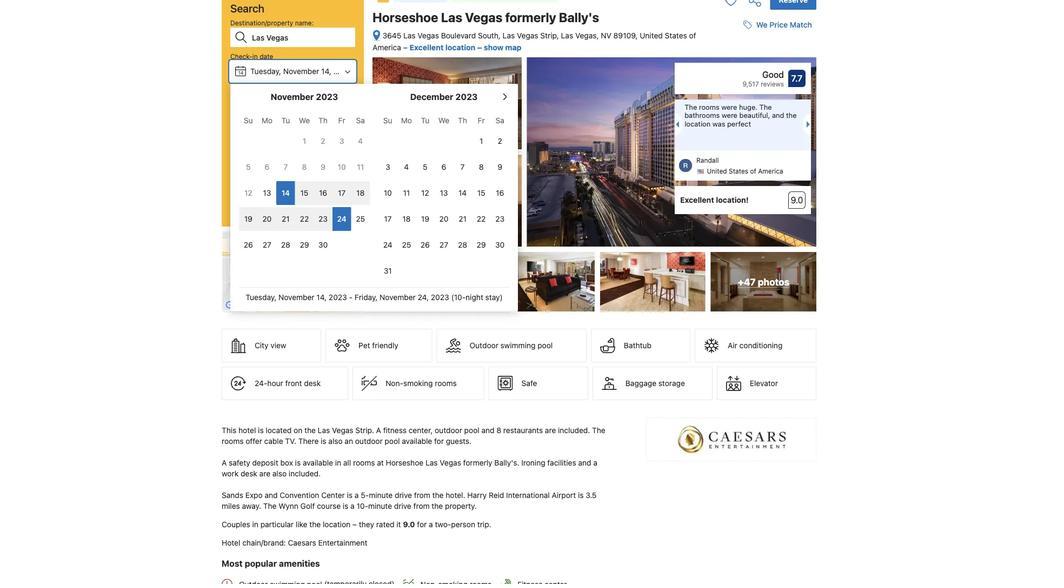 Task type: vqa. For each thing, say whether or not it's contained in the screenshot.


Task type: locate. For each thing, give the bounding box(es) containing it.
check- for out
[[230, 85, 253, 93]]

mo down the december
[[401, 116, 412, 125]]

8 inside option
[[479, 163, 484, 172]]

22 inside "option"
[[300, 215, 309, 223]]

4 right "3" option
[[358, 137, 363, 146]]

date for check-in date
[[260, 52, 273, 60]]

sa for december 2023
[[496, 116, 505, 125]]

states right 89109, on the right
[[665, 31, 688, 40]]

hotel.
[[446, 491, 466, 500]]

the up there
[[305, 426, 316, 435]]

1 horizontal spatial available
[[402, 437, 432, 446]]

1 horizontal spatial 9
[[498, 163, 503, 172]]

united inside 3645 las vegas boulevard south, las vegas strip, las vegas, nv 89109, united states of america
[[640, 31, 663, 40]]

2 vertical spatial pool
[[385, 437, 400, 446]]

23 December 2023 checkbox
[[491, 207, 510, 231]]

of
[[690, 31, 697, 40], [751, 168, 757, 175]]

Where are you going? field
[[248, 28, 355, 47]]

24 cell
[[333, 205, 351, 231]]

2 su from the left
[[384, 116, 393, 125]]

10 inside option
[[384, 189, 392, 197]]

1 tu from the left
[[282, 116, 290, 125]]

1 vertical spatial on
[[294, 426, 303, 435]]

1 horizontal spatial ·
[[306, 136, 308, 145]]

28 November 2023 checkbox
[[277, 233, 295, 257]]

6 for 6 option
[[265, 163, 270, 172]]

0 horizontal spatial work
[[222, 469, 239, 478]]

1 horizontal spatial 29
[[477, 241, 486, 249]]

excellent left location!
[[681, 196, 715, 205]]

bathrooms
[[685, 111, 720, 119]]

0 vertical spatial of
[[690, 31, 697, 40]]

0 horizontal spatial 1
[[303, 137, 306, 146]]

was
[[713, 120, 726, 128]]

16 cell
[[314, 179, 333, 205]]

were left huge. at the right of the page
[[722, 103, 738, 111]]

0 vertical spatial drive
[[395, 491, 412, 500]]

0 horizontal spatial america
[[373, 43, 401, 52]]

1 19 from the left
[[244, 215, 253, 223]]

in inside search section
[[253, 52, 258, 60]]

9 December 2023 checkbox
[[491, 155, 510, 179]]

1 horizontal spatial 6
[[442, 163, 447, 172]]

21 November 2023 checkbox
[[277, 207, 295, 231]]

box
[[281, 459, 293, 468]]

14 for 14 checkbox
[[282, 189, 290, 197]]

0 horizontal spatial 18
[[357, 189, 365, 197]]

fr up 1 december 2023 'checkbox'
[[478, 116, 485, 125]]

friday, right the -
[[355, 293, 378, 302]]

15 inside checkbox
[[301, 189, 309, 197]]

perfect
[[728, 120, 752, 128]]

0 vertical spatial 14,
[[321, 67, 332, 76]]

1 horizontal spatial night
[[466, 293, 484, 302]]

2 29 from the left
[[477, 241, 486, 249]]

11 for 11 option
[[357, 163, 364, 172]]

24 December 2023 checkbox
[[379, 233, 397, 257]]

we price match
[[757, 20, 813, 29]]

november inside button
[[276, 99, 312, 108]]

2 horizontal spatial location
[[685, 120, 711, 128]]

1 5 from the left
[[246, 163, 251, 172]]

1 vertical spatial 14,
[[317, 293, 327, 302]]

2 15 from the left
[[478, 189, 486, 197]]

13 inside checkbox
[[263, 189, 271, 197]]

the rooms were huge. the bathrooms were beautiful, and the location was perfect
[[685, 103, 797, 128]]

13 December 2023 checkbox
[[435, 181, 454, 205]]

also
[[329, 437, 343, 446], [273, 469, 287, 478]]

the
[[787, 111, 797, 119], [305, 426, 316, 435], [433, 491, 444, 500], [432, 502, 443, 511], [310, 520, 321, 529]]

21 inside "checkbox"
[[282, 215, 290, 223]]

17 for 17 option
[[384, 215, 392, 223]]

–
[[403, 43, 408, 52], [478, 43, 482, 52], [353, 520, 357, 529]]

1 horizontal spatial 18
[[403, 215, 411, 223]]

9 right 8 november 2023 "checkbox"
[[321, 163, 326, 172]]

1 vertical spatial work
[[222, 469, 239, 478]]

2 check- from the top
[[230, 85, 253, 93]]

17 left "18 december 2023" checkbox
[[384, 215, 392, 223]]

14 December 2023 checkbox
[[454, 181, 472, 205]]

rooms up bathrooms
[[700, 103, 720, 111]]

21 inside 'checkbox'
[[459, 215, 467, 223]]

non-
[[386, 379, 404, 388]]

night left stay
[[241, 117, 256, 125]]

10
[[338, 163, 346, 172], [384, 189, 392, 197]]

1 vertical spatial minute
[[368, 502, 392, 511]]

0 vertical spatial work
[[290, 173, 305, 180]]

2 grid from the left
[[379, 110, 510, 283]]

2 27 from the left
[[440, 241, 449, 249]]

12 inside option
[[422, 189, 429, 197]]

horseshoe right at
[[386, 459, 424, 468]]

tuesday, for tuesday, november 14, 2023
[[251, 67, 281, 76]]

1 16 from the left
[[319, 189, 327, 197]]

united down randall
[[707, 168, 728, 175]]

1 vertical spatial 10
[[384, 189, 392, 197]]

24
[[337, 215, 347, 223], [384, 241, 393, 249]]

1 vertical spatial a
[[222, 459, 227, 468]]

23 inside checkbox
[[496, 215, 505, 223]]

2 mo from the left
[[401, 116, 412, 125]]

1 for november
[[303, 137, 306, 146]]

las
[[441, 10, 463, 25], [404, 31, 416, 40], [503, 31, 515, 40], [561, 31, 574, 40], [318, 426, 330, 435], [426, 459, 438, 468]]

1 horizontal spatial tu
[[421, 116, 430, 125]]

0 horizontal spatial fr
[[339, 116, 346, 125]]

1 horizontal spatial 9.0
[[791, 195, 804, 205]]

16 inside checkbox
[[496, 189, 504, 197]]

1 15 from the left
[[301, 189, 309, 197]]

location down bathrooms
[[685, 120, 711, 128]]

1 30 from the left
[[319, 241, 328, 249]]

sa up 2 checkbox
[[496, 116, 505, 125]]

air conditioning
[[728, 341, 783, 350]]

1 horizontal spatial 2
[[321, 137, 326, 146]]

november for tuesday, november 14, 2023 - friday, november 24, 2023 (10-night stay)
[[279, 293, 315, 302]]

1 horizontal spatial map
[[506, 43, 522, 52]]

27 December 2023 checkbox
[[435, 233, 454, 257]]

grid for december
[[379, 110, 510, 283]]

27 inside 27 december 2023 checkbox
[[440, 241, 449, 249]]

0 horizontal spatial states
[[665, 31, 688, 40]]

14 for 14 checkbox
[[459, 189, 467, 197]]

for left guests.
[[435, 437, 444, 446]]

from left hotel.
[[414, 491, 431, 500]]

course
[[317, 502, 341, 511]]

8 inside "checkbox"
[[302, 163, 307, 172]]

friday, down out
[[251, 99, 274, 108]]

is right there
[[321, 437, 327, 446]]

0 horizontal spatial desk
[[241, 469, 257, 478]]

6 December 2023 checkbox
[[435, 155, 454, 179]]

is right box
[[295, 459, 301, 468]]

0 vertical spatial check-
[[230, 52, 253, 60]]

2 sa from the left
[[496, 116, 505, 125]]

15 left "16 november 2023" option
[[301, 189, 309, 197]]

7 up i'm traveling for work on the top of page
[[284, 163, 288, 172]]

24 for 24 option
[[384, 241, 393, 249]]

for down the &
[[280, 173, 288, 180]]

17 inside 17 option
[[384, 215, 392, 223]]

1 check- from the top
[[230, 52, 253, 60]]

check-in date
[[230, 52, 273, 60]]

date for check-out date
[[264, 85, 278, 93]]

grid
[[239, 110, 370, 257], [379, 110, 510, 283]]

minute down 5-
[[368, 502, 392, 511]]

6 November 2023 checkbox
[[258, 155, 277, 179]]

19 left 20 november 2023 checkbox in the left of the page
[[244, 215, 253, 223]]

0 horizontal spatial 29
[[300, 241, 309, 249]]

15 November 2023 checkbox
[[295, 181, 314, 205]]

2 horizontal spatial for
[[435, 437, 444, 446]]

5 December 2023 checkbox
[[416, 155, 435, 179]]

1 th from the left
[[319, 116, 328, 125]]

20 inside option
[[440, 215, 449, 223]]

mo for december
[[401, 116, 412, 125]]

0 horizontal spatial 2
[[235, 136, 240, 145]]

1 horizontal spatial 11
[[403, 189, 410, 197]]

3 November 2023 checkbox
[[333, 129, 351, 153]]

minute
[[369, 491, 393, 500], [368, 502, 392, 511]]

0 horizontal spatial 10
[[338, 163, 346, 172]]

15 for 15 checkbox
[[478, 189, 486, 197]]

19 inside option
[[244, 215, 253, 223]]

31 December 2023 checkbox
[[379, 259, 397, 283]]

1 inside button
[[311, 136, 314, 145]]

0 horizontal spatial available
[[303, 459, 333, 468]]

29 November 2023 checkbox
[[295, 233, 314, 257]]

0 vertical spatial horseshoe
[[373, 10, 439, 25]]

2 right 1 december 2023 'checkbox'
[[498, 137, 503, 146]]

1 vertical spatial map
[[302, 277, 318, 286]]

two-
[[435, 520, 451, 529]]

sa up the 4 option
[[356, 116, 365, 125]]

6 for '6 december 2023' 'option'
[[442, 163, 447, 172]]

6 up traveling
[[265, 163, 270, 172]]

0 horizontal spatial are
[[260, 469, 271, 478]]

rated
[[376, 520, 395, 529]]

12 December 2023 checkbox
[[416, 181, 435, 205]]

desk inside "this hotel is located on the las vegas strip. a fitness center, outdoor pool and 8 restaurants are included. the rooms offer cable tv. there is also an outdoor pool available for guests. a safety deposit box is available in all rooms at horseshoe las vegas formerly bally's. ironing facilities and a work desk are also included. sands expo and convention center is a 5-minute drive from the hotel. harry reid international airport is 3.5 miles away. the wynn golf course is a 10-minute drive from the property."
[[241, 469, 257, 478]]

2 were from the top
[[722, 111, 738, 119]]

15 inside checkbox
[[478, 189, 486, 197]]

wynn
[[279, 502, 299, 511]]

2 left "3" option
[[321, 137, 326, 146]]

25 November 2023 checkbox
[[351, 207, 370, 231]]

0 horizontal spatial 26
[[244, 241, 253, 249]]

is
[[258, 426, 264, 435], [321, 437, 327, 446], [295, 459, 301, 468], [347, 491, 353, 500], [578, 491, 584, 500], [343, 502, 349, 511]]

26 December 2023 checkbox
[[416, 233, 435, 257]]

2023
[[334, 67, 352, 76], [316, 92, 338, 102], [456, 92, 478, 102], [327, 99, 345, 108], [329, 293, 347, 302], [431, 293, 449, 302]]

7 December 2023 checkbox
[[454, 155, 472, 179]]

check- up 10-night stay
[[230, 85, 253, 93]]

sa for november 2023
[[356, 116, 365, 125]]

for left two-
[[417, 520, 427, 529]]

18 inside checkbox
[[403, 215, 411, 223]]

2 7 from the left
[[461, 163, 465, 172]]

28 December 2023 checkbox
[[454, 233, 472, 257]]

children
[[276, 136, 304, 145]]

25 right 24 november 2023 option
[[356, 215, 365, 223]]

rooms inside the rooms were huge. the bathrooms were beautiful, and the location was perfect
[[700, 103, 720, 111]]

1 horizontal spatial su
[[384, 116, 393, 125]]

3 left 4 option
[[386, 163, 390, 172]]

4 right 3 december 2023 option
[[404, 163, 409, 172]]

2023 left the -
[[329, 293, 347, 302]]

28
[[281, 241, 291, 249], [458, 241, 468, 249]]

-
[[349, 293, 353, 302]]

0 horizontal spatial 22
[[300, 215, 309, 223]]

0 horizontal spatial friday,
[[251, 99, 274, 108]]

0 vertical spatial united
[[640, 31, 663, 40]]

2 th from the left
[[458, 116, 467, 125]]

24, down tuesday, november 14, 2023 on the left of the page
[[314, 99, 325, 108]]

0 vertical spatial 17
[[338, 189, 346, 197]]

from left property.
[[414, 502, 430, 511]]

6
[[265, 163, 270, 172], [442, 163, 447, 172]]

tu down friday, november 24, 2023 button
[[282, 116, 290, 125]]

19 for 19 november 2023 option
[[244, 215, 253, 223]]

night left stay)
[[466, 293, 484, 302]]

randall
[[697, 157, 719, 164]]

0 vertical spatial on
[[291, 277, 300, 286]]

on inside "this hotel is located on the las vegas strip. a fitness center, outdoor pool and 8 restaurants are included. the rooms offer cable tv. there is also an outdoor pool available for guests. a safety deposit box is available in all rooms at horseshoe las vegas formerly bally's. ironing facilities and a work desk are also included. sands expo and convention center is a 5-minute drive from the hotel. harry reid international airport is 3.5 miles away. the wynn golf course is a 10-minute drive from the property."
[[294, 426, 303, 435]]

map right 'show' at top left
[[506, 43, 522, 52]]

9,517
[[743, 80, 760, 88]]

6 inside 'option'
[[442, 163, 447, 172]]

away.
[[242, 502, 261, 511]]

pool up guests.
[[465, 426, 480, 435]]

10 for 10 november 2023 checkbox
[[338, 163, 346, 172]]

12 inside checkbox
[[245, 189, 252, 197]]

1 horizontal spatial 12
[[422, 189, 429, 197]]

26 for 26 checkbox
[[244, 241, 253, 249]]

2 21 from the left
[[459, 215, 467, 223]]

2 6 from the left
[[442, 163, 447, 172]]

30
[[319, 241, 328, 249], [496, 241, 505, 249]]

20 inside checkbox
[[263, 215, 272, 223]]

nv
[[601, 31, 612, 40]]

9 for 9 november 2023 checkbox
[[321, 163, 326, 172]]

2 26 from the left
[[421, 241, 430, 249]]

22 for '22' option
[[477, 215, 486, 223]]

work
[[290, 173, 305, 180], [222, 469, 239, 478]]

on inside search section
[[291, 277, 300, 286]]

1 6 from the left
[[265, 163, 270, 172]]

outdoor swimming pool
[[470, 341, 553, 350]]

mo for november
[[262, 116, 273, 125]]

0 vertical spatial 24
[[337, 215, 347, 223]]

27 right 26 checkbox
[[263, 241, 272, 249]]

0 horizontal spatial 10-
[[230, 117, 241, 125]]

1 mo from the left
[[262, 116, 273, 125]]

26 for 26 december 2023 checkbox
[[421, 241, 430, 249]]

are down deposit
[[260, 469, 271, 478]]

are
[[545, 426, 556, 435], [260, 469, 271, 478]]

1 21 from the left
[[282, 215, 290, 223]]

su for december
[[384, 116, 393, 125]]

0 horizontal spatial ·
[[265, 136, 267, 145]]

12 for 12 november 2023 checkbox
[[245, 189, 252, 197]]

30 right the 29 'option'
[[496, 241, 505, 249]]

1 vertical spatial tuesday,
[[246, 293, 277, 302]]

19 December 2023 checkbox
[[416, 207, 435, 231]]

2 22 from the left
[[477, 215, 486, 223]]

beautiful,
[[740, 111, 771, 119]]

24,
[[314, 99, 325, 108], [418, 293, 429, 302]]

1 vertical spatial horseshoe
[[386, 459, 424, 468]]

10 left 11 checkbox
[[384, 189, 392, 197]]

scored 9.0 element
[[789, 192, 806, 209]]

0 horizontal spatial –
[[353, 520, 357, 529]]

7 inside option
[[284, 163, 288, 172]]

1 vertical spatial united
[[707, 168, 728, 175]]

0 horizontal spatial for
[[280, 173, 288, 180]]

29 inside 'option'
[[477, 241, 486, 249]]

17 right "16 november 2023" option
[[338, 189, 346, 197]]

formerly down guests.
[[464, 459, 493, 468]]

0 vertical spatial map
[[506, 43, 522, 52]]

desk down "safety"
[[241, 469, 257, 478]]

click to open map view image
[[373, 30, 381, 42]]

tuesday, down "show"
[[246, 293, 277, 302]]

20 December 2023 checkbox
[[435, 207, 454, 231]]

1 9 from the left
[[321, 163, 326, 172]]

were
[[722, 103, 738, 111], [722, 111, 738, 119]]

25 December 2023 checkbox
[[397, 233, 416, 257]]

24 inside option
[[337, 215, 347, 223]]

30 inside checkbox
[[496, 241, 505, 249]]

1 November 2023 checkbox
[[295, 129, 314, 153]]

harry
[[468, 491, 487, 500]]

work inside "this hotel is located on the las vegas strip. a fitness center, outdoor pool and 8 restaurants are included. the rooms offer cable tv. there is also an outdoor pool available for guests. a safety deposit box is available in all rooms at horseshoe las vegas formerly bally's. ironing facilities and a work desk are also included. sands expo and convention center is a 5-minute drive from the hotel. harry reid international airport is 3.5 miles away. the wynn golf course is a 10-minute drive from the property."
[[222, 469, 239, 478]]

2 20 from the left
[[440, 215, 449, 223]]

night
[[241, 117, 256, 125], [466, 293, 484, 302]]

1 29 from the left
[[300, 241, 309, 249]]

1 7 from the left
[[284, 163, 288, 172]]

13 right 12 december 2023 option
[[440, 189, 448, 197]]

friendly
[[372, 341, 399, 350]]

1 22 from the left
[[300, 215, 309, 223]]

89109,
[[614, 31, 638, 40]]

14 inside checkbox
[[282, 189, 290, 197]]

24 for 24 november 2023 option
[[337, 215, 347, 223]]

0 horizontal spatial 19
[[244, 215, 253, 223]]

most
[[222, 559, 243, 569]]

couples in particular like the location – they rated it 9.0 for a two-person trip.
[[222, 520, 492, 529]]

16 November 2023 checkbox
[[314, 181, 333, 205]]

su up 3 december 2023 option
[[384, 116, 393, 125]]

we inside 'we price match' dropdown button
[[757, 20, 768, 29]]

0 horizontal spatial included.
[[289, 469, 321, 478]]

11 inside 11 option
[[357, 163, 364, 172]]

1 23 from the left
[[319, 215, 328, 223]]

10 November 2023 checkbox
[[333, 155, 351, 179]]

tu for november 2023
[[282, 116, 290, 125]]

0 horizontal spatial 8
[[302, 163, 307, 172]]

america inside 3645 las vegas boulevard south, las vegas strip, las vegas, nv 89109, united states of america
[[373, 43, 401, 52]]

4 inside option
[[358, 137, 363, 146]]

24-hour front desk button
[[222, 367, 349, 400]]

18 December 2023 checkbox
[[397, 207, 416, 231]]

17 November 2023 checkbox
[[333, 181, 351, 205]]

14 cell
[[277, 179, 295, 205]]

21 for 21 "checkbox"
[[282, 215, 290, 223]]

10- inside "this hotel is located on the las vegas strip. a fitness center, outdoor pool and 8 restaurants are included. the rooms offer cable tv. there is also an outdoor pool available for guests. a safety deposit box is available in all rooms at horseshoe las vegas formerly bally's. ironing facilities and a work desk are also included. sands expo and convention center is a 5-minute drive from the hotel. harry reid international airport is 3.5 miles away. the wynn golf course is a 10-minute drive from the property."
[[357, 502, 368, 511]]

26
[[244, 241, 253, 249], [421, 241, 430, 249]]

4 for 4 option
[[404, 163, 409, 172]]

2 fr from the left
[[478, 116, 485, 125]]

30 for 30 'checkbox'
[[319, 241, 328, 249]]

1 vertical spatial search
[[279, 196, 307, 206]]

1 20 from the left
[[263, 215, 272, 223]]

14 inside checkbox
[[459, 189, 467, 197]]

amenities
[[279, 559, 320, 569]]

27 inside "27" option
[[263, 241, 272, 249]]

available down there
[[303, 459, 333, 468]]

0 vertical spatial 11
[[357, 163, 364, 172]]

24, left (10-
[[418, 293, 429, 302]]

22 inside option
[[477, 215, 486, 223]]

16
[[319, 189, 327, 197], [496, 189, 504, 197]]

bathtub
[[624, 341, 652, 350]]

most popular amenities
[[222, 559, 320, 569]]

7 inside option
[[461, 163, 465, 172]]

tu down the december
[[421, 116, 430, 125]]

1 vertical spatial from
[[414, 502, 430, 511]]

center
[[322, 491, 345, 500]]

0 horizontal spatial a
[[222, 459, 227, 468]]

2 19 from the left
[[421, 215, 430, 223]]

location inside the rooms were huge. the bathrooms were beautiful, and the location was perfect
[[685, 120, 711, 128]]

16 right 15 checkbox
[[496, 189, 504, 197]]

safety
[[229, 459, 250, 468]]

17
[[338, 189, 346, 197], [384, 215, 392, 223]]

14 right 13 november 2023 checkbox
[[282, 189, 290, 197]]

horseshoe
[[373, 10, 439, 25], [386, 459, 424, 468]]

next image
[[807, 121, 814, 128]]

2023 inside button
[[327, 99, 345, 108]]

and
[[773, 111, 785, 119], [482, 426, 495, 435], [579, 459, 592, 468], [265, 491, 278, 500]]

7 for 7 november 2023 option
[[284, 163, 288, 172]]

19 November 2023 checkbox
[[239, 207, 258, 231]]

rooms inside button
[[435, 379, 457, 388]]

1 horizontal spatial also
[[329, 437, 343, 446]]

2 9 from the left
[[498, 163, 503, 172]]

0 horizontal spatial 27
[[263, 241, 272, 249]]

date
[[260, 52, 273, 60], [264, 85, 278, 93]]

19 right "18 december 2023" checkbox
[[421, 215, 430, 223]]

16 inside option
[[319, 189, 327, 197]]

9 right 8 option
[[498, 163, 503, 172]]

1 horizontal spatial 24
[[384, 241, 393, 249]]

1 horizontal spatial 14
[[282, 189, 290, 197]]

2 December 2023 checkbox
[[491, 129, 510, 153]]

adults
[[242, 136, 263, 145]]

23
[[319, 215, 328, 223], [496, 215, 505, 223]]

tuesday, for tuesday, november 14, 2023 - friday, november 24, 2023 (10-night stay)
[[246, 293, 277, 302]]

in up check-out date
[[253, 52, 258, 60]]

1 sa from the left
[[356, 116, 365, 125]]

guests.
[[446, 437, 472, 446]]

show on map button
[[222, 231, 365, 313], [261, 272, 326, 291]]

available down center,
[[402, 437, 432, 446]]

we down friday, november 24, 2023 in the left of the page
[[299, 116, 310, 125]]

1 26 from the left
[[244, 241, 253, 249]]

hotel chain/brand: caesars entertainment
[[222, 539, 368, 548]]

· left 0 at the top of the page
[[265, 136, 267, 145]]

1 vertical spatial check-
[[230, 85, 253, 93]]

0 horizontal spatial formerly
[[464, 459, 493, 468]]

for inside "this hotel is located on the las vegas strip. a fitness center, outdoor pool and 8 restaurants are included. the rooms offer cable tv. there is also an outdoor pool available for guests. a safety deposit box is available in all rooms at horseshoe las vegas formerly bally's. ironing facilities and a work desk are also included. sands expo and convention center is a 5-minute drive from the hotel. harry reid international airport is 3.5 miles away. the wynn golf course is a 10-minute drive from the property."
[[435, 437, 444, 446]]

friday, november 24, 2023 button
[[230, 94, 355, 114]]

14
[[238, 70, 244, 75], [282, 189, 290, 197], [459, 189, 467, 197]]

a left 5-
[[355, 491, 359, 500]]

huge.
[[740, 103, 758, 111]]

0 horizontal spatial 13
[[263, 189, 271, 197]]

previous image
[[673, 121, 680, 128]]

8 right 7 december 2023 option
[[479, 163, 484, 172]]

8 December 2023 checkbox
[[472, 155, 491, 179]]

13 for 13 december 2023 option
[[440, 189, 448, 197]]

fr for december 2023
[[478, 116, 485, 125]]

2 30 from the left
[[496, 241, 505, 249]]

1 vertical spatial outdoor
[[355, 437, 383, 446]]

1 fr from the left
[[339, 116, 346, 125]]

for inside search section
[[280, 173, 288, 180]]

10 December 2023 checkbox
[[379, 181, 397, 205]]

1 13 from the left
[[263, 189, 271, 197]]

11 inside 11 checkbox
[[403, 189, 410, 197]]

4 inside 4 option
[[404, 163, 409, 172]]

1 27 from the left
[[263, 241, 272, 249]]

5 up i'm
[[246, 163, 251, 172]]

popular
[[245, 559, 277, 569]]

9 inside checkbox
[[498, 163, 503, 172]]

1 inside 'checkbox'
[[480, 137, 483, 146]]

formerly up 3645 las vegas boulevard south, las vegas strip, las vegas, nv 89109, united states of america
[[506, 10, 557, 25]]

su left stay
[[244, 116, 253, 125]]

2 horizontal spatial 8
[[497, 426, 502, 435]]

25 left 26 december 2023 checkbox
[[402, 241, 411, 249]]

outdoor
[[470, 341, 499, 350]]

29 inside option
[[300, 241, 309, 249]]

0 vertical spatial 18
[[357, 189, 365, 197]]

1 vertical spatial for
[[435, 437, 444, 446]]

19 inside checkbox
[[421, 215, 430, 223]]

2 12 from the left
[[422, 189, 429, 197]]

2 23 from the left
[[496, 215, 505, 223]]

valign  initial image
[[377, 0, 390, 3]]

6 inside option
[[265, 163, 270, 172]]

a right strip.
[[376, 426, 381, 435]]

2 13 from the left
[[440, 189, 448, 197]]

name:
[[295, 19, 314, 27]]

0 vertical spatial 9.0
[[791, 195, 804, 205]]

0 horizontal spatial 23
[[319, 215, 328, 223]]

in down "away." at the left bottom
[[252, 520, 259, 529]]

1 vertical spatial 3
[[386, 163, 390, 172]]

17 inside 17 option
[[338, 189, 346, 197]]

18 November 2023 checkbox
[[351, 181, 370, 205]]

1 su from the left
[[244, 116, 253, 125]]

16 for "16 november 2023" option
[[319, 189, 327, 197]]

work down "safety"
[[222, 469, 239, 478]]

2 tu from the left
[[421, 116, 430, 125]]

3
[[340, 137, 344, 146], [386, 163, 390, 172]]

0 horizontal spatial 11
[[357, 163, 364, 172]]

1 horizontal spatial 28
[[458, 241, 468, 249]]

1 inside option
[[303, 137, 306, 146]]

26 left "27" option
[[244, 241, 253, 249]]

13 inside option
[[440, 189, 448, 197]]

elevator button
[[717, 367, 817, 400]]

1 12 from the left
[[245, 189, 252, 197]]

0 horizontal spatial outdoor
[[355, 437, 383, 446]]

10- down 5-
[[357, 502, 368, 511]]

2 · from the left
[[306, 136, 308, 145]]

11 right "10" option
[[403, 189, 410, 197]]

in for particular
[[252, 520, 259, 529]]

30 inside 'checkbox'
[[319, 241, 328, 249]]

available
[[402, 437, 432, 446], [303, 459, 333, 468]]

in left all
[[335, 459, 341, 468]]

a left "safety"
[[222, 459, 227, 468]]

vegas up south,
[[465, 10, 503, 25]]

18 inside checkbox
[[357, 189, 365, 197]]

rooms right the smoking
[[435, 379, 457, 388]]

21 cell
[[277, 205, 295, 231]]

23 inside "option"
[[319, 215, 328, 223]]

19 cell
[[239, 205, 258, 231]]

20 right 19 november 2023 option
[[263, 215, 272, 223]]

1 horizontal spatial 10
[[384, 189, 392, 197]]

vegas
[[465, 10, 503, 25], [418, 31, 439, 40], [517, 31, 539, 40], [332, 426, 354, 435], [440, 459, 461, 468]]

11 for 11 checkbox
[[403, 189, 410, 197]]

0 vertical spatial minute
[[369, 491, 393, 500]]

of inside 3645 las vegas boulevard south, las vegas strip, las vegas, nv 89109, united states of america
[[690, 31, 697, 40]]

search section
[[218, 0, 518, 313]]

the inside the rooms were huge. the bathrooms were beautiful, and the location was perfect
[[787, 111, 797, 119]]

2 horizontal spatial pool
[[538, 341, 553, 350]]

+47
[[738, 276, 756, 287]]

tuesday,
[[251, 67, 281, 76], [246, 293, 277, 302]]

10 inside checkbox
[[338, 163, 346, 172]]

a up couples in particular like the location – they rated it 9.0 for a two-person trip. at the left bottom of the page
[[351, 502, 355, 511]]

0 vertical spatial a
[[376, 426, 381, 435]]

the right like
[[310, 520, 321, 529]]

2023 right the december
[[456, 92, 478, 102]]

reid
[[489, 491, 504, 500]]

horseshoe up 3645
[[373, 10, 439, 25]]

bathtub button
[[591, 329, 691, 363]]

0 horizontal spatial 30
[[319, 241, 328, 249]]

2 5 from the left
[[423, 163, 428, 172]]

7.7
[[792, 73, 803, 84]]

0 vertical spatial 25
[[356, 215, 365, 223]]

0 horizontal spatial 28
[[281, 241, 291, 249]]

outdoor up guests.
[[435, 426, 463, 435]]

27 November 2023 checkbox
[[258, 233, 277, 257]]

21 right 20 option at the left of page
[[459, 215, 467, 223]]

24-hour front desk
[[255, 379, 321, 388]]

2 16 from the left
[[496, 189, 504, 197]]

pool down 'fitness'
[[385, 437, 400, 446]]

0 vertical spatial date
[[260, 52, 273, 60]]

1 horizontal spatial outdoor
[[435, 426, 463, 435]]

hotel
[[222, 539, 240, 548]]

1 grid from the left
[[239, 110, 370, 257]]

24 inside option
[[384, 241, 393, 249]]

20 right 19 december 2023 checkbox
[[440, 215, 449, 223]]

2 for december
[[498, 137, 503, 146]]

1 vertical spatial 17
[[384, 215, 392, 223]]

th for november
[[319, 116, 328, 125]]

8 November 2023 checkbox
[[295, 155, 314, 179]]

1 vertical spatial formerly
[[464, 459, 493, 468]]

9 inside checkbox
[[321, 163, 326, 172]]



Task type: describe. For each thing, give the bounding box(es) containing it.
sands
[[222, 491, 243, 500]]

11 December 2023 checkbox
[[397, 181, 416, 205]]

caesars entertainment image
[[679, 426, 787, 454]]

caesars
[[288, 539, 316, 548]]

18 for 18 november 2023 checkbox
[[357, 189, 365, 197]]

1 horizontal spatial states
[[729, 168, 749, 175]]

3.5
[[586, 491, 597, 500]]

27 for "27" option
[[263, 241, 272, 249]]

fr for november 2023
[[339, 116, 346, 125]]

located
[[266, 426, 292, 435]]

20 for 20 november 2023 checkbox in the left of the page
[[263, 215, 272, 223]]

we for november 2023
[[299, 116, 310, 125]]

9 for 9 december 2023 checkbox
[[498, 163, 503, 172]]

0
[[269, 136, 274, 145]]

2 horizontal spatial –
[[478, 43, 482, 52]]

is left 5-
[[347, 491, 353, 500]]

entertainment
[[318, 539, 368, 548]]

in for date
[[253, 52, 258, 60]]

it
[[397, 520, 401, 529]]

pet friendly button
[[326, 329, 433, 363]]

su for november
[[244, 116, 253, 125]]

there
[[299, 437, 319, 446]]

1 horizontal spatial america
[[759, 168, 784, 175]]

an
[[345, 437, 353, 446]]

tuesday, november 14, 2023
[[251, 67, 352, 76]]

vegas left strip,
[[517, 31, 539, 40]]

1 were from the top
[[722, 103, 738, 111]]

i'm traveling for work
[[240, 173, 305, 180]]

19 for 19 december 2023 checkbox
[[421, 215, 430, 223]]

0 vertical spatial night
[[241, 117, 256, 125]]

1 horizontal spatial of
[[751, 168, 757, 175]]

23 for 23 november 2023 "option"
[[319, 215, 328, 223]]

2023 left (10-
[[431, 293, 449, 302]]

2023 down tuesday, november 14, 2023 on the left of the page
[[316, 92, 338, 102]]

16 for 16 december 2023 checkbox
[[496, 189, 504, 197]]

good 9,517 reviews
[[743, 70, 785, 88]]

fitness
[[383, 426, 407, 435]]

good
[[763, 70, 785, 80]]

11 November 2023 checkbox
[[351, 155, 370, 179]]

27 for 27 december 2023 checkbox
[[440, 241, 449, 249]]

city view
[[255, 341, 287, 350]]

1 · from the left
[[265, 136, 267, 145]]

map inside search section
[[302, 277, 318, 286]]

0 horizontal spatial 14
[[238, 70, 244, 75]]

10 for "10" option
[[384, 189, 392, 197]]

30 for 30 checkbox
[[496, 241, 505, 249]]

1 vertical spatial are
[[260, 469, 271, 478]]

and inside the rooms were huge. the bathrooms were beautiful, and the location was perfect
[[773, 111, 785, 119]]

stay
[[258, 117, 271, 125]]

1 28 from the left
[[281, 241, 291, 249]]

12 November 2023 checkbox
[[239, 181, 258, 205]]

is left 3.5
[[578, 491, 584, 500]]

horseshoe inside "this hotel is located on the las vegas strip. a fitness center, outdoor pool and 8 restaurants are included. the rooms offer cable tv. there is also an outdoor pool available for guests. a safety deposit box is available in all rooms at horseshoe las vegas formerly bally's. ironing facilities and a work desk are also included. sands expo and convention center is a 5-minute drive from the hotel. harry reid international airport is 3.5 miles away. the wynn golf course is a 10-minute drive from the property."
[[386, 459, 424, 468]]

storage
[[659, 379, 685, 388]]

17 for 17 option
[[338, 189, 346, 197]]

24 November 2023 checkbox
[[333, 207, 351, 231]]

30 December 2023 checkbox
[[491, 233, 510, 257]]

apartments
[[288, 159, 323, 166]]

3 December 2023 checkbox
[[379, 155, 397, 179]]

8 for 8 november 2023 "checkbox"
[[302, 163, 307, 172]]

entire
[[240, 159, 258, 166]]

states inside 3645 las vegas boulevard south, las vegas strip, las vegas, nv 89109, united states of america
[[665, 31, 688, 40]]

4 December 2023 checkbox
[[397, 155, 416, 179]]

pool inside "button"
[[538, 341, 553, 350]]

(10-
[[452, 293, 466, 302]]

las right 3645
[[404, 31, 416, 40]]

and left restaurants
[[482, 426, 495, 435]]

chain/brand:
[[243, 539, 286, 548]]

8 inside "this hotel is located on the las vegas strip. a fitness center, outdoor pool and 8 restaurants are included. the rooms offer cable tv. there is also an outdoor pool available for guests. a safety deposit box is available in all rooms at horseshoe las vegas formerly bally's. ironing facilities and a work desk are also included. sands expo and convention center is a 5-minute drive from the hotel. harry reid international airport is 3.5 miles away. the wynn golf course is a 10-minute drive from the property."
[[497, 426, 502, 435]]

4 for the 4 option
[[358, 137, 363, 146]]

november for tuesday, november 14, 2023
[[283, 67, 319, 76]]

23 cell
[[314, 205, 333, 231]]

las down center,
[[426, 459, 438, 468]]

0 vertical spatial are
[[545, 426, 556, 435]]

2 28 from the left
[[458, 241, 468, 249]]

+47 photos
[[738, 276, 790, 287]]

friday, inside button
[[251, 99, 274, 108]]

all
[[344, 459, 351, 468]]

baggage
[[626, 379, 657, 388]]

person
[[451, 520, 476, 529]]

18 cell
[[351, 179, 370, 205]]

room
[[316, 136, 334, 145]]

1 horizontal spatial 24,
[[418, 293, 429, 302]]

2 vertical spatial location
[[323, 520, 351, 529]]

the left hotel.
[[433, 491, 444, 500]]

show
[[269, 277, 289, 286]]

1 horizontal spatial a
[[376, 426, 381, 435]]

formerly inside "this hotel is located on the las vegas strip. a fitness center, outdoor pool and 8 restaurants are included. the rooms offer cable tv. there is also an outdoor pool available for guests. a safety deposit box is available in all rooms at horseshoe las vegas formerly bally's. ironing facilities and a work desk are also included. sands expo and convention center is a 5-minute drive from the hotel. harry reid international airport is 3.5 miles away. the wynn golf course is a 10-minute drive from the property."
[[464, 459, 493, 468]]

front
[[285, 379, 302, 388]]

0 vertical spatial from
[[414, 491, 431, 500]]

bally's
[[559, 10, 600, 25]]

rooms down this
[[222, 437, 244, 446]]

photos
[[758, 276, 790, 287]]

15 December 2023 checkbox
[[472, 181, 491, 205]]

work inside search section
[[290, 173, 305, 180]]

particular
[[261, 520, 294, 529]]

las up 'show' at top left
[[503, 31, 515, 40]]

9 November 2023 checkbox
[[314, 155, 333, 179]]

22 for 22 "option"
[[300, 215, 309, 223]]

1 horizontal spatial –
[[403, 43, 408, 52]]

bally's.
[[495, 459, 520, 468]]

10- inside search section
[[230, 117, 241, 125]]

south,
[[478, 31, 501, 40]]

vegas up an
[[332, 426, 354, 435]]

couples
[[222, 520, 250, 529]]

show on map
[[269, 277, 318, 286]]

vegas down guests.
[[440, 459, 461, 468]]

15 for 15 november 2023 checkbox
[[301, 189, 309, 197]]

23 for the 23 december 2023 checkbox
[[496, 215, 505, 223]]

23 November 2023 checkbox
[[314, 207, 333, 231]]

property.
[[445, 502, 477, 511]]

hotel
[[239, 426, 256, 435]]

desk inside button
[[304, 379, 321, 388]]

3 for "3" option
[[340, 137, 344, 146]]

29 for 29 november 2023 option
[[300, 241, 309, 249]]

vegas left boulevard
[[418, 31, 439, 40]]

las right strip,
[[561, 31, 574, 40]]

13 for 13 november 2023 checkbox
[[263, 189, 271, 197]]

14, for tuesday, november 14, 2023 - friday, november 24, 2023 (10-night stay)
[[317, 293, 327, 302]]

1 vertical spatial 25
[[402, 241, 411, 249]]

2 vertical spatial for
[[417, 520, 427, 529]]

pet friendly
[[359, 341, 399, 350]]

– excellent location – show map
[[403, 43, 522, 52]]

15 cell
[[295, 179, 314, 205]]

31
[[384, 266, 392, 275]]

21 December 2023 checkbox
[[454, 207, 472, 231]]

2 for november
[[321, 137, 326, 146]]

show
[[484, 43, 504, 52]]

20 November 2023 checkbox
[[258, 207, 277, 231]]

1 vertical spatial included.
[[289, 469, 321, 478]]

price
[[770, 20, 788, 29]]

22 cell
[[295, 205, 314, 231]]

4 November 2023 checkbox
[[351, 129, 370, 153]]

location!
[[717, 196, 749, 205]]

conditioning
[[740, 341, 783, 350]]

tv.
[[285, 437, 297, 446]]

7 for 7 december 2023 option
[[461, 163, 465, 172]]

a up 3.5
[[594, 459, 598, 468]]

18 for "18 december 2023" checkbox
[[403, 215, 411, 223]]

is up the offer
[[258, 426, 264, 435]]

tu for december 2023
[[421, 116, 430, 125]]

the up two-
[[432, 502, 443, 511]]

8 for 8 option
[[479, 163, 484, 172]]

17 cell
[[333, 179, 351, 205]]

and right facilities
[[579, 459, 592, 468]]

12 for 12 december 2023 option
[[422, 189, 429, 197]]

las up boulevard
[[441, 10, 463, 25]]

22 December 2023 checkbox
[[472, 207, 491, 231]]

is down center
[[343, 502, 349, 511]]

16 December 2023 checkbox
[[491, 181, 510, 205]]

24, inside friday, november 24, 2023 button
[[314, 99, 325, 108]]

destination/property
[[230, 19, 293, 27]]

scored 7.7 element
[[789, 70, 806, 87]]

1 horizontal spatial location
[[446, 43, 476, 52]]

i'm
[[240, 173, 250, 180]]

&
[[282, 159, 287, 166]]

2 November 2023 checkbox
[[314, 129, 333, 153]]

0 vertical spatial formerly
[[506, 10, 557, 25]]

they
[[359, 520, 374, 529]]

november 2023
[[271, 92, 338, 102]]

14 November 2023 checkbox
[[277, 181, 295, 205]]

1 vertical spatial pool
[[465, 426, 480, 435]]

airport
[[552, 491, 576, 500]]

1 horizontal spatial friday,
[[355, 293, 378, 302]]

21 for 21 'checkbox'
[[459, 215, 467, 223]]

0 vertical spatial search
[[230, 2, 265, 14]]

0 vertical spatial also
[[329, 437, 343, 446]]

5-
[[361, 491, 369, 500]]

center,
[[409, 426, 433, 435]]

1 for december
[[480, 137, 483, 146]]

th for december
[[458, 116, 467, 125]]

november for friday, november 24, 2023
[[276, 99, 312, 108]]

5 November 2023 checkbox
[[239, 155, 258, 179]]

0 vertical spatial available
[[402, 437, 432, 446]]

2023 up november 2023
[[334, 67, 352, 76]]

30 November 2023 checkbox
[[314, 233, 333, 257]]

united states of america
[[707, 168, 784, 175]]

26 November 2023 checkbox
[[239, 233, 258, 257]]

3645
[[383, 31, 402, 40]]

view
[[271, 341, 287, 350]]

20 for 20 option at the left of page
[[440, 215, 449, 223]]

city view button
[[222, 329, 322, 363]]

2 inside button
[[235, 136, 240, 145]]

las up there
[[318, 426, 330, 435]]

5 for 5 november 2023 checkbox
[[246, 163, 251, 172]]

13 November 2023 checkbox
[[258, 181, 277, 205]]

like
[[296, 520, 308, 529]]

in inside "this hotel is located on the las vegas strip. a fitness center, outdoor pool and 8 restaurants are included. the rooms offer cable tv. there is also an outdoor pool available for guests. a safety deposit box is available in all rooms at horseshoe las vegas formerly bally's. ironing facilities and a work desk are also included. sands expo and convention center is a 5-minute drive from the hotel. harry reid international airport is 3.5 miles away. the wynn golf course is a 10-minute drive from the property."
[[335, 459, 341, 468]]

december 2023
[[410, 92, 478, 102]]

and right expo on the left bottom of the page
[[265, 491, 278, 500]]

entire homes & apartments
[[240, 159, 323, 166]]

at
[[377, 459, 384, 468]]

international
[[507, 491, 550, 500]]

pet
[[359, 341, 370, 350]]

29 December 2023 checkbox
[[472, 233, 491, 257]]

offer
[[246, 437, 262, 446]]

swimming
[[501, 341, 536, 350]]

search inside button
[[279, 196, 307, 206]]

17 December 2023 checkbox
[[379, 207, 397, 231]]

we for december 2023
[[439, 116, 450, 125]]

convention
[[280, 491, 319, 500]]

7 November 2023 checkbox
[[277, 155, 295, 179]]

a left two-
[[429, 520, 433, 529]]

29 for the 29 'option'
[[477, 241, 486, 249]]

tuesday, november 14, 2023 - friday, november 24, 2023 (10-night stay)
[[246, 293, 503, 302]]

1 horizontal spatial excellent
[[681, 196, 715, 205]]

rated good element
[[681, 68, 785, 81]]

5 for "5" checkbox
[[423, 163, 428, 172]]

1 horizontal spatial included.
[[558, 426, 590, 435]]

20 cell
[[258, 205, 277, 231]]

0 horizontal spatial 9.0
[[403, 520, 415, 529]]

1 vertical spatial drive
[[394, 502, 412, 511]]

22 November 2023 checkbox
[[295, 207, 314, 231]]

check- for in
[[230, 52, 253, 60]]

0 horizontal spatial 25
[[356, 215, 365, 223]]

0 horizontal spatial also
[[273, 469, 287, 478]]

trip.
[[478, 520, 492, 529]]

1 December 2023 checkbox
[[472, 129, 491, 153]]

air
[[728, 341, 738, 350]]

horseshoe las vegas formerly bally's
[[373, 10, 600, 25]]

baggage storage button
[[593, 367, 713, 400]]

strip.
[[356, 426, 374, 435]]

rooms left at
[[353, 459, 375, 468]]

3 for 3 december 2023 option
[[386, 163, 390, 172]]

grid for november
[[239, 110, 370, 257]]

this hotel is located on the las vegas strip. a fitness center, outdoor pool and 8 restaurants are included. the rooms offer cable tv. there is also an outdoor pool available for guests. a safety deposit box is available in all rooms at horseshoe las vegas formerly bally's. ironing facilities and a work desk are also included. sands expo and convention center is a 5-minute drive from the hotel. harry reid international airport is 3.5 miles away. the wynn golf course is a 10-minute drive from the property.
[[222, 426, 608, 511]]

smoking
[[404, 379, 433, 388]]

0 horizontal spatial excellent
[[410, 43, 444, 52]]

14, for tuesday, november 14, 2023
[[321, 67, 332, 76]]

excellent location – show map button
[[410, 43, 522, 52]]

reviews
[[761, 80, 785, 88]]

stay)
[[486, 293, 503, 302]]



